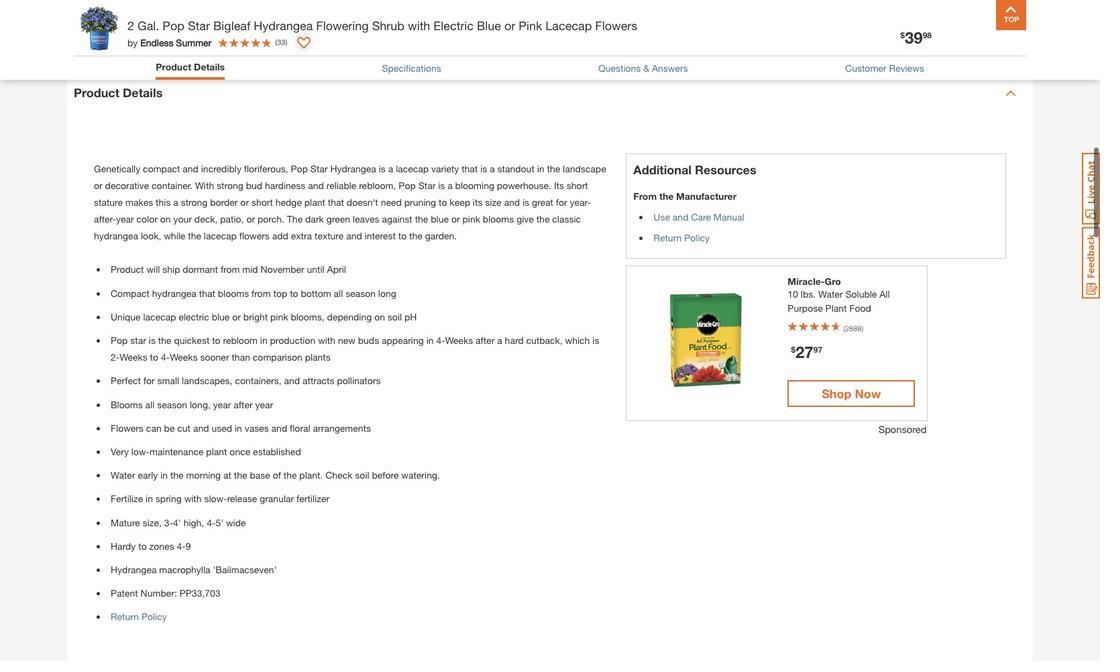 Task type: locate. For each thing, give the bounding box(es) containing it.
2
[[128, 18, 134, 33]]

5'
[[216, 517, 224, 529]]

all right bottom
[[334, 288, 343, 299]]

in inside genetically compact and incredibly floriferous, pop star hydrangea is a lacecap variety that is a standout in the landscape or decorative container. with strong bud hardiness and reliable rebloom, pop star is a blooming powerhouse. its short stature makes this a strong border or short hedge plant that doesn't need pruning to keep its size and is great for year- after-year color on your deck, patio, or porch. the dark green leaves against the blue or pink blooms give the classic hydrangea look, while the lacecap flowers add extra texture and interest to the garden.
[[538, 163, 545, 174]]

pop up the 2-
[[111, 335, 128, 346]]

policy down number:
[[142, 612, 167, 623]]

product
[[156, 61, 191, 73], [74, 85, 120, 100], [111, 264, 144, 276]]

low-
[[131, 446, 150, 458]]

deck,
[[195, 214, 218, 225]]

0 vertical spatial $
[[901, 30, 906, 40]]

0 vertical spatial flowers
[[596, 18, 638, 33]]

1 vertical spatial (
[[844, 324, 846, 333]]

blue right the 'electric'
[[212, 311, 230, 323]]

product will ship dormant from mid november until april
[[111, 264, 346, 276]]

before
[[372, 470, 399, 481]]

0 vertical spatial return
[[654, 232, 682, 243]]

1 horizontal spatial on
[[375, 311, 385, 323]]

1 horizontal spatial return policy
[[654, 232, 710, 243]]

2 horizontal spatial lacecap
[[396, 163, 429, 174]]

customer
[[846, 62, 887, 74]]

customer reviews
[[846, 62, 925, 74]]

$ inside $ 27 97 shop now
[[792, 345, 796, 355]]

the inside pop star is the quickest to rebloom in production with new buds appearing in 4-weeks after a hard cutback, which is 2-weeks to 4-weeks sooner than comparison plants
[[158, 335, 172, 346]]

this
[[156, 197, 171, 208]]

product down by endless summer
[[156, 61, 191, 73]]

hydrangea up patent
[[111, 565, 157, 576]]

) down food
[[862, 324, 864, 333]]

strong down with
[[181, 197, 208, 208]]

plant.
[[300, 470, 323, 481]]

$ inside $ 39 98
[[901, 30, 906, 40]]

that up green
[[328, 197, 344, 208]]

for
[[556, 197, 568, 208], [143, 376, 155, 387]]

plant up dark
[[305, 197, 326, 208]]

year right long,
[[213, 399, 231, 411]]

97
[[814, 345, 823, 355]]

fertilize
[[111, 494, 143, 505]]

0 horizontal spatial return
[[111, 612, 139, 623]]

product image image
[[77, 7, 121, 50]]

blue inside genetically compact and incredibly floriferous, pop star hydrangea is a lacecap variety that is a standout in the landscape or decorative container. with strong bud hardiness and reliable rebloom, pop star is a blooming powerhouse. its short stature makes this a strong border or short hedge plant that doesn't need pruning to keep its size and is great for year- after-year color on your deck, patio, or porch. the dark green leaves against the blue or pink blooms give the classic hydrangea look, while the lacecap flowers add extra texture and interest to the garden.
[[431, 214, 449, 225]]

check
[[326, 470, 353, 481]]

1 vertical spatial blooms
[[218, 288, 249, 299]]

$ 39 98
[[901, 28, 932, 47]]

the
[[287, 214, 303, 225]]

0 vertical spatial policy
[[685, 232, 710, 243]]

0 vertical spatial )
[[286, 37, 287, 46]]

flowers down blooms
[[111, 423, 144, 434]]

0 vertical spatial blue
[[431, 214, 449, 225]]

a right this
[[173, 197, 178, 208]]

share
[[536, 25, 564, 38]]

hydrangea
[[94, 230, 138, 242], [152, 288, 197, 299]]

year
[[116, 214, 134, 225], [213, 399, 231, 411], [255, 399, 273, 411]]

flowers up "questions"
[[596, 18, 638, 33]]

0 vertical spatial blooms
[[483, 214, 514, 225]]

1 vertical spatial $
[[792, 345, 796, 355]]

0 horizontal spatial soil
[[355, 470, 370, 481]]

0 vertical spatial (
[[275, 37, 277, 46]]

the right at
[[234, 470, 247, 481]]

1 vertical spatial after
[[234, 399, 253, 411]]

border
[[210, 197, 238, 208]]

is right star
[[149, 335, 156, 346]]

1 horizontal spatial pink
[[463, 214, 481, 225]]

0 vertical spatial after
[[476, 335, 495, 346]]

long,
[[190, 399, 211, 411]]

2 vertical spatial that
[[199, 288, 215, 299]]

is down variety
[[439, 180, 445, 191]]

water inside the miracle-gro 10 lbs. water soluble all purpose plant food
[[819, 288, 844, 300]]

to left 'zones' on the bottom left of the page
[[138, 541, 147, 552]]

need
[[381, 197, 402, 208]]

0 vertical spatial return policy link
[[654, 232, 710, 243]]

after left hard
[[476, 335, 495, 346]]

after-
[[94, 214, 116, 225]]

questions & answers button
[[599, 61, 689, 75], [599, 61, 689, 75]]

0 horizontal spatial lacecap
[[143, 311, 176, 323]]

dormant
[[183, 264, 218, 276]]

2 horizontal spatial year
[[255, 399, 273, 411]]

or left pink
[[505, 18, 516, 33]]

morning
[[186, 470, 221, 481]]

season up the be
[[157, 399, 187, 411]]

1 vertical spatial season
[[157, 399, 187, 411]]

0 horizontal spatial on
[[160, 214, 171, 225]]

0 horizontal spatial blue
[[212, 311, 230, 323]]

1 horizontal spatial blue
[[431, 214, 449, 225]]

1 horizontal spatial details
[[194, 61, 225, 73]]

4- right high,
[[207, 517, 216, 529]]

perfect for small landscapes, containers, and attracts pollinators
[[111, 376, 381, 387]]

2-
[[111, 352, 120, 363]]

and right cut
[[193, 423, 209, 434]]

to right top
[[290, 288, 298, 299]]

in
[[538, 163, 545, 174], [260, 335, 268, 346], [427, 335, 434, 346], [235, 423, 242, 434], [161, 470, 168, 481], [146, 494, 153, 505]]

plant left once
[[206, 446, 227, 458]]

policy down use and care manual
[[685, 232, 710, 243]]

slow-
[[204, 494, 227, 505]]

soluble
[[846, 288, 878, 300]]

the down pruning
[[415, 214, 429, 225]]

1 vertical spatial pink
[[271, 311, 288, 323]]

plants
[[305, 352, 331, 363]]

lacecap left variety
[[396, 163, 429, 174]]

) for ( 33 )
[[286, 37, 287, 46]]

pollinators
[[337, 376, 381, 387]]

return down use at top
[[654, 232, 682, 243]]

or down bud
[[241, 197, 249, 208]]

year down containers,
[[255, 399, 273, 411]]

1 horizontal spatial soil
[[388, 311, 402, 323]]

very low-maintenance plant once established
[[111, 446, 301, 458]]

1 horizontal spatial hydrangea
[[254, 18, 313, 33]]

0 vertical spatial that
[[462, 163, 478, 174]]

1 horizontal spatial )
[[862, 324, 864, 333]]

or left bright
[[232, 311, 241, 323]]

1 horizontal spatial star
[[311, 163, 328, 174]]

with right 'shrub'
[[408, 18, 431, 33]]

season up depending
[[346, 288, 376, 299]]

of
[[273, 470, 281, 481]]

water down very
[[111, 470, 135, 481]]

2 horizontal spatial weeks
[[446, 335, 473, 346]]

the up its on the top of page
[[547, 163, 561, 174]]

care
[[692, 211, 712, 223]]

hydrangea down the ship
[[152, 288, 197, 299]]

mid
[[243, 264, 258, 276]]

in right "early"
[[161, 470, 168, 481]]

and down leaves on the top of the page
[[347, 230, 362, 242]]

2 horizontal spatial hydrangea
[[331, 163, 377, 174]]

patent
[[111, 588, 138, 600]]

$ left the 98
[[901, 30, 906, 40]]

with up plants
[[318, 335, 336, 346]]

1 vertical spatial return policy
[[111, 612, 167, 623]]

0 horizontal spatial return policy
[[111, 612, 167, 623]]

to left 'keep'
[[439, 197, 447, 208]]

( left display image
[[275, 37, 277, 46]]

return for the bottom return policy 'link'
[[111, 612, 139, 623]]

landscapes,
[[182, 376, 233, 387]]

1 horizontal spatial from
[[252, 288, 271, 299]]

1 horizontal spatial year
[[213, 399, 231, 411]]

product details button
[[156, 60, 225, 77], [156, 60, 225, 74], [67, 66, 1034, 120]]

blue up the 'garden.'
[[431, 214, 449, 225]]

1 horizontal spatial blooms
[[483, 214, 514, 225]]

patent number: pp33,703
[[111, 588, 221, 600]]

0 vertical spatial season
[[346, 288, 376, 299]]

from left top
[[252, 288, 271, 299]]

miracle-gro 10 lbs. water soluble all purpose plant food
[[788, 276, 891, 314]]

1 vertical spatial with
[[318, 335, 336, 346]]

1 horizontal spatial for
[[556, 197, 568, 208]]

return policy link down patent
[[111, 612, 167, 623]]

(
[[275, 37, 277, 46], [844, 324, 846, 333]]

with
[[408, 18, 431, 33], [318, 335, 336, 346], [184, 494, 202, 505]]

weeks down star
[[120, 352, 147, 363]]

attracts
[[303, 376, 335, 387]]

0 horizontal spatial policy
[[142, 612, 167, 623]]

0 vertical spatial plant
[[305, 197, 326, 208]]

small
[[157, 376, 179, 387]]

0 horizontal spatial year
[[116, 214, 134, 225]]

caret image
[[1006, 88, 1017, 98]]

) left display image
[[286, 37, 287, 46]]

0 vertical spatial pink
[[463, 214, 481, 225]]

1 vertical spatial from
[[252, 288, 271, 299]]

4- up small
[[161, 352, 170, 363]]

$ for 39
[[901, 30, 906, 40]]

to up small
[[150, 352, 158, 363]]

10 lbs. water soluble all purpose plant food image
[[641, 276, 772, 407]]

1 vertical spatial that
[[328, 197, 344, 208]]

0 vertical spatial short
[[567, 180, 589, 191]]

0 horizontal spatial pink
[[271, 311, 288, 323]]

buds
[[358, 335, 379, 346]]

genetically compact and incredibly floriferous, pop star hydrangea is a lacecap variety that is a standout in the landscape or decorative container. with strong bud hardiness and reliable rebloom, pop star is a blooming powerhouse. its short stature makes this a strong border or short hedge plant that doesn't need pruning to keep its size and is great for year- after-year color on your deck, patio, or porch. the dark green leaves against the blue or pink blooms give the classic hydrangea look, while the lacecap flowers add extra texture and interest to the garden.
[[94, 163, 607, 242]]

1 vertical spatial for
[[143, 376, 155, 387]]

lacecap up star
[[143, 311, 176, 323]]

by
[[128, 37, 138, 48]]

for inside genetically compact and incredibly floriferous, pop star hydrangea is a lacecap variety that is a standout in the landscape or decorative container. with strong bud hardiness and reliable rebloom, pop star is a blooming powerhouse. its short stature makes this a strong border or short hedge plant that doesn't need pruning to keep its size and is great for year- after-year color on your deck, patio, or porch. the dark green leaves against the blue or pink blooms give the classic hydrangea look, while the lacecap flowers add extra texture and interest to the garden.
[[556, 197, 568, 208]]

watering.
[[402, 470, 440, 481]]

is up rebloom,
[[379, 163, 386, 174]]

1 vertical spatial water
[[111, 470, 135, 481]]

0 horizontal spatial flowers
[[111, 423, 144, 434]]

look,
[[141, 230, 161, 242]]

0 vertical spatial all
[[334, 288, 343, 299]]

'bailmacseven'
[[213, 565, 277, 576]]

1 horizontal spatial return policy link
[[654, 232, 710, 243]]

1 horizontal spatial water
[[819, 288, 844, 300]]

1 vertical spatial star
[[311, 163, 328, 174]]

1 horizontal spatial strong
[[217, 180, 244, 191]]

container.
[[152, 180, 193, 191]]

dark
[[305, 214, 324, 225]]

blooms down product will ship dormant from mid november until april
[[218, 288, 249, 299]]

soil left the before
[[355, 470, 370, 481]]

hydrangea inside genetically compact and incredibly floriferous, pop star hydrangea is a lacecap variety that is a standout in the landscape or decorative container. with strong bud hardiness and reliable rebloom, pop star is a blooming powerhouse. its short stature makes this a strong border or short hedge plant that doesn't need pruning to keep its size and is great for year- after-year color on your deck, patio, or porch. the dark green leaves against the blue or pink blooms give the classic hydrangea look, while the lacecap flowers add extra texture and interest to the garden.
[[331, 163, 377, 174]]

0 horizontal spatial )
[[286, 37, 287, 46]]

pop up pruning
[[399, 180, 416, 191]]

weeks down 'quickest'
[[170, 352, 198, 363]]

product up compact
[[111, 264, 144, 276]]

blue
[[431, 214, 449, 225], [212, 311, 230, 323]]

mature size, 3-4' high, 4-5' wide
[[111, 517, 246, 529]]

1 vertical spatial details
[[123, 85, 163, 100]]

0 vertical spatial hydrangea
[[94, 230, 138, 242]]

in left spring
[[146, 494, 153, 505]]

cutback,
[[527, 335, 563, 346]]

0 horizontal spatial details
[[123, 85, 163, 100]]

star up the summer
[[188, 18, 210, 33]]

0 horizontal spatial with
[[184, 494, 202, 505]]

0 vertical spatial for
[[556, 197, 568, 208]]

that up blooming
[[462, 163, 478, 174]]

pink down its
[[463, 214, 481, 225]]

$ left '97'
[[792, 345, 796, 355]]

a inside pop star is the quickest to rebloom in production with new buds appearing in 4-weeks after a hard cutback, which is 2-weeks to 4-weeks sooner than comparison plants
[[498, 335, 503, 346]]

unique lacecap electric blue or bright pink blooms, depending on soil ph
[[111, 311, 417, 323]]

for down its on the top of page
[[556, 197, 568, 208]]

1 vertical spatial return
[[111, 612, 139, 623]]

genetically
[[94, 163, 140, 174]]

details down the summer
[[194, 61, 225, 73]]

use and care manual link
[[654, 211, 745, 223]]

water down gro
[[819, 288, 844, 300]]

0 vertical spatial product
[[156, 61, 191, 73]]

1 horizontal spatial lacecap
[[204, 230, 237, 242]]

return policy link down use and care manual
[[654, 232, 710, 243]]

0 vertical spatial on
[[160, 214, 171, 225]]

short down bud
[[252, 197, 273, 208]]

0 horizontal spatial season
[[157, 399, 187, 411]]

a left hard
[[498, 335, 503, 346]]

1 vertical spatial plant
[[206, 446, 227, 458]]

hydrangea macrophylla 'bailmacseven'
[[111, 565, 277, 576]]

1 vertical spatial product
[[74, 85, 120, 100]]

0 horizontal spatial return policy link
[[111, 612, 167, 623]]

is up blooming
[[481, 163, 488, 174]]

year left color
[[116, 214, 134, 225]]

blooms down the "size"
[[483, 214, 514, 225]]

number:
[[141, 588, 177, 600]]

33
[[277, 37, 286, 46]]

print button
[[570, 24, 613, 43]]

feedback link image
[[1083, 227, 1101, 299]]

bottom
[[301, 288, 331, 299]]

0 horizontal spatial after
[[234, 399, 253, 411]]

resources
[[695, 162, 757, 177]]

fertilize in spring with slow-release granular fertilizer
[[111, 494, 330, 505]]

water early in the morning at the base of the plant. check soil before watering.
[[111, 470, 440, 481]]

once
[[230, 446, 251, 458]]

that down "dormant"
[[199, 288, 215, 299]]

short
[[567, 180, 589, 191], [252, 197, 273, 208]]

weeks left hard
[[446, 335, 473, 346]]

pop up by endless summer
[[163, 18, 185, 33]]

hydrangea up "33" on the left top of page
[[254, 18, 313, 33]]

top button
[[997, 0, 1027, 30]]

bigleaf
[[213, 18, 251, 33]]

interest
[[365, 230, 396, 242]]

) for ( 2888 )
[[862, 324, 864, 333]]

$ for 27
[[792, 345, 796, 355]]

with left slow-
[[184, 494, 202, 505]]

product details down the summer
[[156, 61, 225, 73]]

compact
[[143, 163, 180, 174]]

on inside genetically compact and incredibly floriferous, pop star hydrangea is a lacecap variety that is a standout in the landscape or decorative container. with strong bud hardiness and reliable rebloom, pop star is a blooming powerhouse. its short stature makes this a strong border or short hedge plant that doesn't need pruning to keep its size and is great for year- after-year color on your deck, patio, or porch. the dark green leaves against the blue or pink blooms give the classic hydrangea look, while the lacecap flowers add extra texture and interest to the garden.
[[160, 214, 171, 225]]

pop inside pop star is the quickest to rebloom in production with new buds appearing in 4-weeks after a hard cutback, which is 2-weeks to 4-weeks sooner than comparison plants
[[111, 335, 128, 346]]

1 vertical spatial policy
[[142, 612, 167, 623]]

the down great
[[537, 214, 550, 225]]

the right star
[[158, 335, 172, 346]]

0 vertical spatial star
[[188, 18, 210, 33]]

details down the by
[[123, 85, 163, 100]]

plant inside genetically compact and incredibly floriferous, pop star hydrangea is a lacecap variety that is a standout in the landscape or decorative container. with strong bud hardiness and reliable rebloom, pop star is a blooming powerhouse. its short stature makes this a strong border or short hedge plant that doesn't need pruning to keep its size and is great for year- after-year color on your deck, patio, or porch. the dark green leaves against the blue or pink blooms give the classic hydrangea look, while the lacecap flowers add extra texture and interest to the garden.
[[305, 197, 326, 208]]

established
[[253, 446, 301, 458]]

1 horizontal spatial (
[[844, 324, 846, 333]]

1 vertical spatial on
[[375, 311, 385, 323]]

2 horizontal spatial with
[[408, 18, 431, 33]]

at
[[224, 470, 232, 481]]

star up pruning
[[419, 180, 436, 191]]

0 horizontal spatial blooms
[[218, 288, 249, 299]]

on down this
[[160, 214, 171, 225]]

new
[[338, 335, 356, 346]]

)
[[286, 37, 287, 46], [862, 324, 864, 333]]

all right blooms
[[145, 399, 155, 411]]

1 vertical spatial all
[[145, 399, 155, 411]]



Task type: describe. For each thing, give the bounding box(es) containing it.
1 vertical spatial hydrangea
[[152, 288, 197, 299]]

by endless summer
[[128, 37, 212, 48]]

0 horizontal spatial star
[[188, 18, 210, 33]]

its
[[554, 180, 565, 191]]

questions & answers
[[599, 62, 689, 74]]

with
[[195, 180, 214, 191]]

0 horizontal spatial hydrangea
[[111, 565, 157, 576]]

return for the topmost return policy 'link'
[[654, 232, 682, 243]]

leaves
[[353, 214, 380, 225]]

in right appearing
[[427, 335, 434, 346]]

pink
[[519, 18, 543, 33]]

zones
[[149, 541, 174, 552]]

the down maintenance
[[170, 470, 184, 481]]

from
[[634, 190, 657, 202]]

year inside genetically compact and incredibly floriferous, pop star hydrangea is a lacecap variety that is a standout in the landscape or decorative container. with strong bud hardiness and reliable rebloom, pop star is a blooming powerhouse. its short stature makes this a strong border or short hedge plant that doesn't need pruning to keep its size and is great for year- after-year color on your deck, patio, or porch. the dark green leaves against the blue or pink blooms give the classic hydrangea look, while the lacecap flowers add extra texture and interest to the garden.
[[116, 214, 134, 225]]

rebloom
[[223, 335, 258, 346]]

fertilizer
[[297, 494, 330, 505]]

the up use at top
[[660, 190, 674, 202]]

classic
[[553, 214, 581, 225]]

the right of
[[284, 470, 297, 481]]

1 vertical spatial blue
[[212, 311, 230, 323]]

used
[[212, 423, 232, 434]]

and left attracts
[[284, 376, 300, 387]]

( 2888 )
[[844, 324, 864, 333]]

gro
[[825, 276, 842, 287]]

add
[[272, 230, 289, 242]]

lbs.
[[801, 288, 816, 300]]

a down variety
[[448, 180, 453, 191]]

2 horizontal spatial that
[[462, 163, 478, 174]]

shop
[[822, 386, 852, 401]]

1 vertical spatial strong
[[181, 197, 208, 208]]

a up rebloom,
[[389, 163, 394, 174]]

with inside pop star is the quickest to rebloom in production with new buds appearing in 4-weeks after a hard cutback, which is 2-weeks to 4-weeks sooner than comparison plants
[[318, 335, 336, 346]]

spring
[[156, 494, 182, 505]]

from for blooms
[[252, 288, 271, 299]]

0 vertical spatial soil
[[388, 311, 402, 323]]

&
[[644, 62, 650, 74]]

use and care manual
[[654, 211, 745, 223]]

in up comparison
[[260, 335, 268, 346]]

0 horizontal spatial all
[[145, 399, 155, 411]]

a left standout
[[490, 163, 495, 174]]

0 horizontal spatial for
[[143, 376, 155, 387]]

27
[[796, 343, 814, 362]]

and left floral
[[272, 423, 287, 434]]

sponsored
[[879, 424, 927, 435]]

blue
[[477, 18, 501, 33]]

miracle-
[[788, 276, 825, 287]]

1 vertical spatial flowers
[[111, 423, 144, 434]]

is left great
[[523, 197, 530, 208]]

2 horizontal spatial star
[[419, 180, 436, 191]]

display image
[[298, 37, 311, 50]]

1 horizontal spatial weeks
[[170, 352, 198, 363]]

size,
[[143, 517, 162, 529]]

top
[[274, 288, 287, 299]]

2 vertical spatial product
[[111, 264, 144, 276]]

year-
[[570, 197, 591, 208]]

will
[[147, 264, 160, 276]]

vases
[[245, 423, 269, 434]]

compact hydrangea that blooms from top to bottom all season long
[[111, 288, 397, 299]]

0 horizontal spatial that
[[199, 288, 215, 299]]

questions
[[599, 62, 641, 74]]

ph
[[405, 311, 417, 323]]

1 horizontal spatial all
[[334, 288, 343, 299]]

pop up 'hardiness'
[[291, 163, 308, 174]]

and up with
[[183, 163, 199, 174]]

and left reliable
[[308, 180, 324, 191]]

your
[[174, 214, 192, 225]]

extra
[[291, 230, 312, 242]]

its
[[473, 197, 483, 208]]

april
[[327, 264, 346, 276]]

keep
[[450, 197, 471, 208]]

( for 2888
[[844, 324, 846, 333]]

production
[[270, 335, 316, 346]]

hardy
[[111, 541, 136, 552]]

and right use at top
[[673, 211, 689, 223]]

long
[[379, 288, 397, 299]]

to up sooner
[[212, 335, 221, 346]]

is right which
[[593, 335, 600, 346]]

2 gal. pop star bigleaf hydrangea flowering shrub with electric blue or pink lacecap flowers
[[128, 18, 638, 33]]

sooner
[[200, 352, 229, 363]]

until
[[307, 264, 325, 276]]

4'
[[173, 517, 181, 529]]

$ 27 97 shop now
[[792, 343, 882, 401]]

1 vertical spatial return policy link
[[111, 612, 167, 623]]

and right the "size"
[[505, 197, 520, 208]]

0 horizontal spatial water
[[111, 470, 135, 481]]

after inside pop star is the quickest to rebloom in production with new buds appearing in 4-weeks after a hard cutback, which is 2-weeks to 4-weeks sooner than comparison plants
[[476, 335, 495, 346]]

star
[[130, 335, 146, 346]]

98
[[924, 30, 932, 40]]

2 vertical spatial with
[[184, 494, 202, 505]]

to down against
[[399, 230, 407, 242]]

flowers
[[239, 230, 270, 242]]

1 vertical spatial product details
[[74, 85, 163, 100]]

gal.
[[138, 18, 159, 33]]

reviews
[[890, 62, 925, 74]]

blooms all season long, year after year
[[111, 399, 273, 411]]

print
[[591, 25, 613, 38]]

additional resources
[[634, 162, 757, 177]]

0 horizontal spatial plant
[[206, 446, 227, 458]]

1 horizontal spatial flowers
[[596, 18, 638, 33]]

2 vertical spatial lacecap
[[143, 311, 176, 323]]

or up stature
[[94, 180, 103, 191]]

live chat image
[[1083, 153, 1101, 225]]

0 horizontal spatial weeks
[[120, 352, 147, 363]]

rebloom,
[[359, 180, 396, 191]]

which
[[566, 335, 590, 346]]

the left the 'garden.'
[[410, 230, 423, 242]]

1 vertical spatial soil
[[355, 470, 370, 481]]

hardiness
[[265, 180, 306, 191]]

floral
[[290, 423, 311, 434]]

pink inside genetically compact and incredibly floriferous, pop star hydrangea is a lacecap variety that is a standout in the landscape or decorative container. with strong bud hardiness and reliable rebloom, pop star is a blooming powerhouse. its short stature makes this a strong border or short hedge plant that doesn't need pruning to keep its size and is great for year- after-year color on your deck, patio, or porch. the dark green leaves against the blue or pink blooms give the classic hydrangea look, while the lacecap flowers add extra texture and interest to the garden.
[[463, 214, 481, 225]]

decorative
[[105, 180, 149, 191]]

can
[[146, 423, 162, 434]]

bud
[[246, 180, 263, 191]]

compact
[[111, 288, 150, 299]]

1 horizontal spatial season
[[346, 288, 376, 299]]

wide
[[226, 517, 246, 529]]

0 vertical spatial with
[[408, 18, 431, 33]]

or up flowers
[[247, 214, 255, 225]]

hydrangea inside genetically compact and incredibly floriferous, pop star hydrangea is a lacecap variety that is a standout in the landscape or decorative container. with strong bud hardiness and reliable rebloom, pop star is a blooming powerhouse. its short stature makes this a strong border or short hedge plant that doesn't need pruning to keep its size and is great for year- after-year color on your deck, patio, or porch. the dark green leaves against the blue or pink blooms give the classic hydrangea look, while the lacecap flowers add extra texture and interest to the garden.
[[94, 230, 138, 242]]

the right while
[[188, 230, 201, 242]]

1 horizontal spatial policy
[[685, 232, 710, 243]]

blooms inside genetically compact and incredibly floriferous, pop star hydrangea is a lacecap variety that is a standout in the landscape or decorative container. with strong bud hardiness and reliable rebloom, pop star is a blooming powerhouse. its short stature makes this a strong border or short hedge plant that doesn't need pruning to keep its size and is great for year- after-year color on your deck, patio, or porch. the dark green leaves against the blue or pink blooms give the classic hydrangea look, while the lacecap flowers add extra texture and interest to the garden.
[[483, 214, 514, 225]]

0 vertical spatial product details
[[156, 61, 225, 73]]

ship
[[163, 264, 180, 276]]

unique
[[111, 311, 141, 323]]

standout
[[498, 163, 535, 174]]

3-
[[164, 517, 173, 529]]

powerhouse.
[[497, 180, 552, 191]]

0 horizontal spatial short
[[252, 197, 273, 208]]

9
[[186, 541, 191, 552]]

( for 33
[[275, 37, 277, 46]]

size
[[486, 197, 502, 208]]

4- right appearing
[[437, 335, 446, 346]]

10
[[788, 288, 799, 300]]

hard
[[505, 335, 524, 346]]

0 vertical spatial return policy
[[654, 232, 710, 243]]

arrangements
[[313, 423, 371, 434]]

4- right 'zones' on the bottom left of the page
[[177, 541, 186, 552]]

or down 'keep'
[[452, 214, 460, 225]]

1 horizontal spatial short
[[567, 180, 589, 191]]

answers
[[653, 62, 689, 74]]

from for dormant
[[221, 264, 240, 276]]

stature
[[94, 197, 123, 208]]

appearing
[[382, 335, 424, 346]]

give
[[517, 214, 534, 225]]

in right used
[[235, 423, 242, 434]]

food
[[850, 302, 872, 314]]

0 vertical spatial strong
[[217, 180, 244, 191]]

flowering
[[316, 18, 369, 33]]



Task type: vqa. For each thing, say whether or not it's contained in the screenshot.
right Home
no



